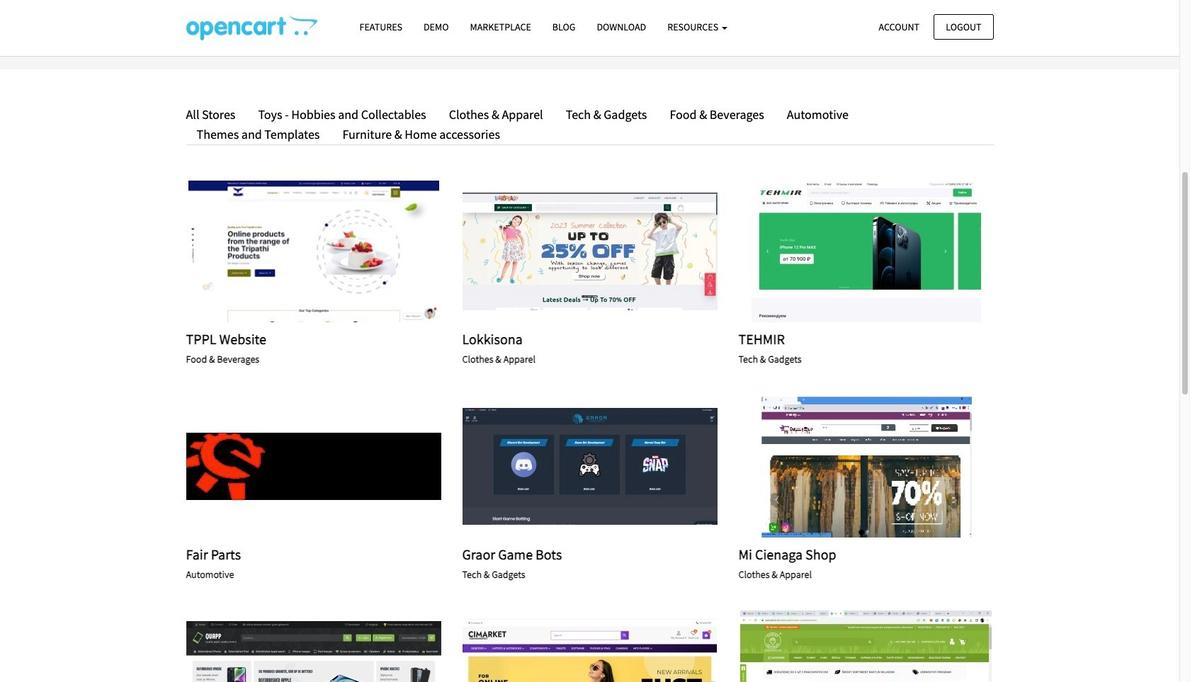 Task type: describe. For each thing, give the bounding box(es) containing it.
graor game bots image
[[462, 396, 717, 537]]

opencart - showcase image
[[186, 15, 317, 40]]

garden centrum zahradnici.sk image
[[739, 611, 994, 682]]

cimarket - multipurpose opencart 4x theme image
[[462, 611, 717, 682]]



Task type: locate. For each thing, give the bounding box(es) containing it.
tehmir image
[[739, 181, 994, 322]]

lokkisona image
[[462, 181, 717, 322]]

mi cienaga shop image
[[739, 396, 994, 537]]

fair parts image
[[186, 396, 441, 537]]

quapp image
[[186, 611, 441, 682]]

tppl website image
[[186, 181, 441, 322]]



Task type: vqa. For each thing, say whether or not it's contained in the screenshot.
Comment button
no



